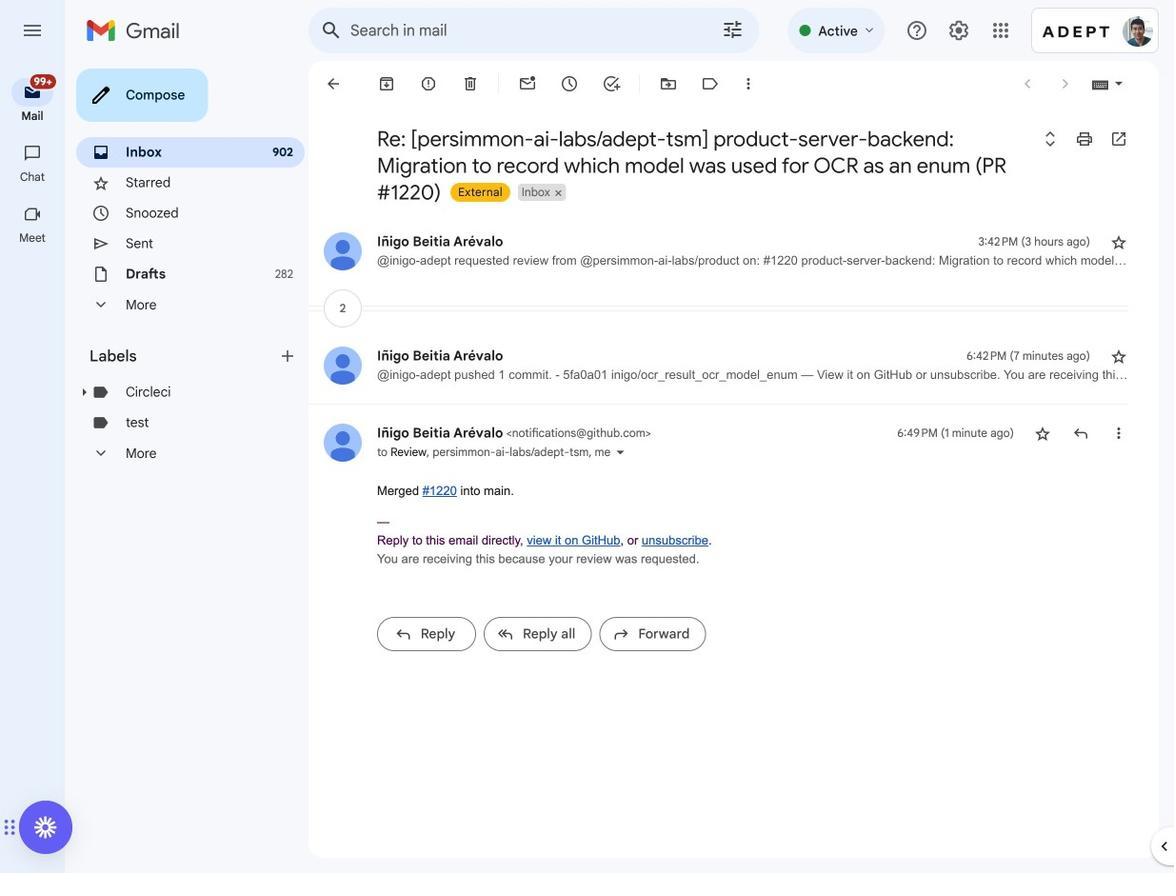 Task type: describe. For each thing, give the bounding box(es) containing it.
delete image
[[461, 74, 480, 93]]

Search in mail text field
[[350, 21, 668, 40]]

record a loom image
[[34, 816, 57, 839]]

labels image
[[701, 74, 720, 93]]

2 not starred checkbox from the top
[[1109, 347, 1128, 366]]

select input tool image
[[1113, 76, 1125, 91]]

Not starred checkbox
[[1033, 424, 1052, 443]]

support image
[[906, 19, 928, 42]]

report spam image
[[419, 74, 438, 93]]

not starred image for 2nd not starred option from the top of the page
[[1109, 347, 1128, 366]]

advanced search options image
[[714, 10, 752, 49]]

Search in mail search field
[[309, 8, 759, 53]]

not starred image
[[1033, 424, 1052, 443]]

main menu image
[[21, 19, 44, 42]]

cell for 2nd not starred option from the bottom of the page
[[978, 232, 1090, 251]]

cell for 2nd not starred option from the top of the page
[[967, 347, 1090, 366]]

move to image
[[659, 74, 678, 93]]



Task type: locate. For each thing, give the bounding box(es) containing it.
heading
[[0, 109, 65, 124], [0, 170, 65, 185], [0, 230, 65, 246], [90, 347, 278, 366]]

snooze image
[[560, 74, 579, 93]]

list
[[309, 213, 1174, 668]]

show details image
[[614, 447, 626, 458]]

settings image
[[947, 19, 970, 42]]

0 vertical spatial not starred checkbox
[[1109, 232, 1128, 251]]

gmail image
[[86, 11, 189, 50]]

navigation
[[0, 61, 67, 873]]

1 not starred checkbox from the top
[[1109, 232, 1128, 251]]

archive image
[[377, 74, 396, 93]]

1 move image from the left
[[3, 816, 10, 839]]

Not starred checkbox
[[1109, 232, 1128, 251], [1109, 347, 1128, 366]]

add to tasks image
[[602, 74, 621, 93]]

2 move image from the left
[[10, 816, 16, 839]]

1 vertical spatial not starred checkbox
[[1109, 347, 1128, 366]]

1 not starred image from the top
[[1109, 232, 1128, 251]]

2 not starred image from the top
[[1109, 347, 1128, 366]]

1 vertical spatial not starred image
[[1109, 347, 1128, 366]]

back to inbox image
[[324, 74, 343, 93]]

cell
[[978, 232, 1090, 251], [967, 347, 1090, 366], [897, 424, 1014, 443], [377, 425, 651, 441]]

not starred image
[[1109, 232, 1128, 251], [1109, 347, 1128, 366]]

0 vertical spatial not starred image
[[1109, 232, 1128, 251]]

search in mail image
[[314, 13, 349, 48]]

not starred image for 2nd not starred option from the bottom of the page
[[1109, 232, 1128, 251]]

more email options image
[[739, 74, 758, 93]]

cell for not starred checkbox
[[897, 424, 1014, 443]]

move image
[[3, 816, 10, 839], [10, 816, 16, 839]]



Task type: vqa. For each thing, say whether or not it's contained in the screenshot.
Move to Icon
yes



